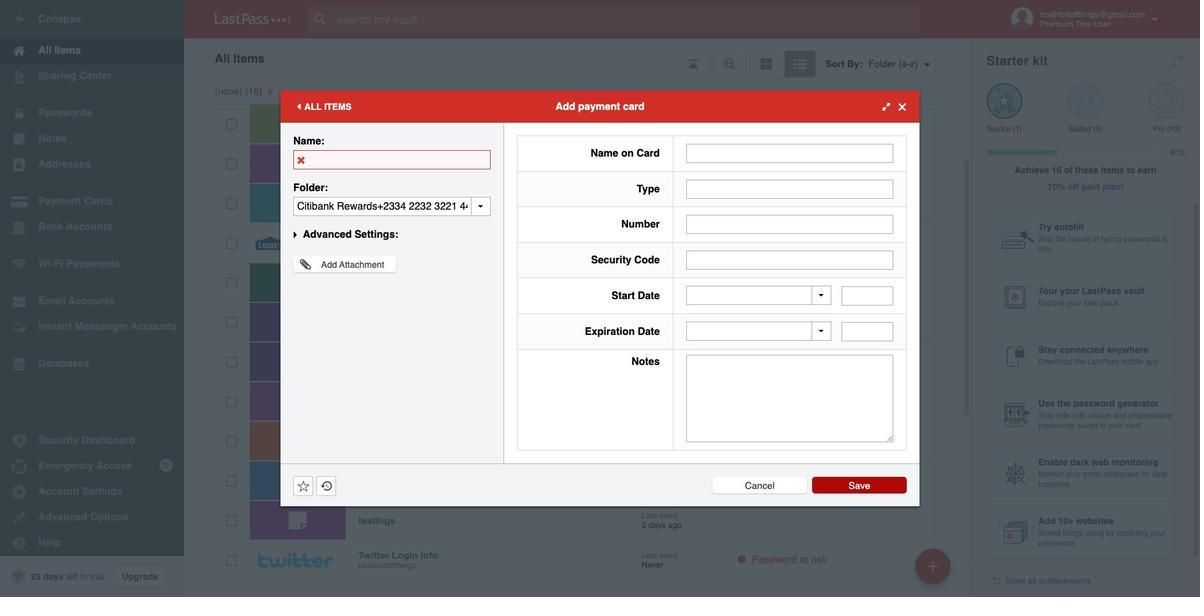 Task type: describe. For each thing, give the bounding box(es) containing it.
main navigation navigation
[[0, 0, 184, 597]]

search my vault text field
[[308, 5, 946, 33]]

lastpass image
[[215, 13, 290, 25]]



Task type: locate. For each thing, give the bounding box(es) containing it.
new item navigation
[[911, 545, 959, 597]]

vault options navigation
[[184, 38, 972, 77]]

new item image
[[929, 562, 938, 571]]

None text field
[[686, 144, 894, 163], [686, 179, 894, 199], [293, 197, 491, 216], [686, 215, 894, 234], [686, 250, 894, 270], [842, 286, 894, 305], [686, 355, 894, 442], [686, 144, 894, 163], [686, 179, 894, 199], [293, 197, 491, 216], [686, 215, 894, 234], [686, 250, 894, 270], [842, 286, 894, 305], [686, 355, 894, 442]]

Search search field
[[308, 5, 946, 33]]

None text field
[[293, 150, 491, 169], [842, 322, 894, 341], [293, 150, 491, 169], [842, 322, 894, 341]]

dialog
[[281, 91, 920, 506]]



